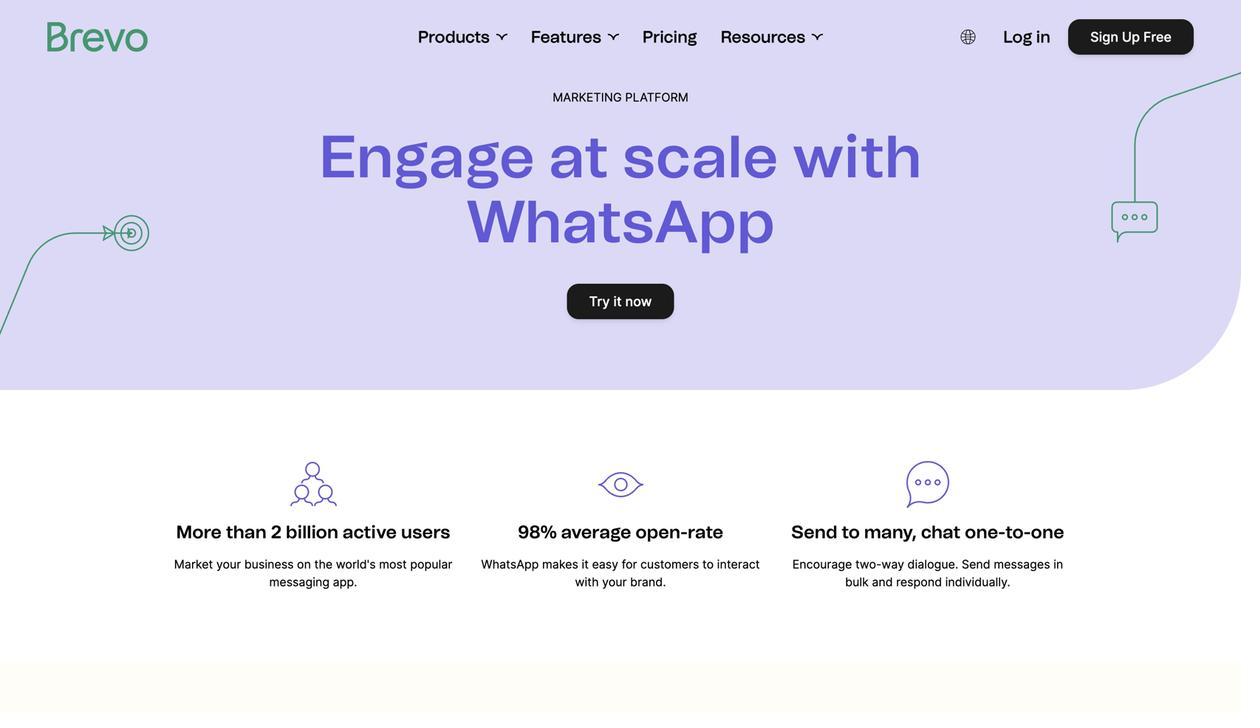 Task type: vqa. For each thing, say whether or not it's contained in the screenshot.


Task type: describe. For each thing, give the bounding box(es) containing it.
messaging
[[269, 575, 330, 589]]

interact
[[717, 557, 760, 572]]

active
[[343, 521, 397, 543]]

2
[[271, 521, 282, 543]]

than
[[226, 521, 267, 543]]

98% average open-rate
[[518, 521, 724, 543]]

try it now button
[[567, 284, 674, 319]]

individually.
[[946, 575, 1011, 589]]

more than 2 billion active users
[[176, 521, 450, 543]]

whatsapp inside the whatsapp makes it easy for customers to interact with your brand.
[[481, 557, 539, 572]]

world's
[[336, 557, 376, 572]]

scale
[[623, 121, 779, 192]]

products link
[[418, 27, 508, 47]]

products
[[418, 27, 490, 47]]

0 horizontal spatial send
[[792, 521, 838, 543]]

0 horizontal spatial in
[[1036, 27, 1051, 47]]

chat
[[921, 521, 961, 543]]

marketing
[[553, 90, 622, 105]]

app.
[[333, 575, 357, 589]]

to-
[[1006, 521, 1031, 543]]

button image
[[961, 30, 976, 44]]

respond
[[896, 575, 942, 589]]

brand.
[[630, 575, 666, 589]]

with inside the whatsapp makes it easy for customers to interact with your brand.
[[575, 575, 599, 589]]

most
[[379, 557, 407, 572]]

up
[[1122, 29, 1140, 45]]

business
[[244, 557, 294, 572]]

try it now
[[589, 293, 652, 310]]

with inside engage at scale with whatsapp
[[793, 121, 922, 192]]

brevo image
[[47, 22, 148, 52]]

features link
[[531, 27, 619, 47]]

free
[[1144, 29, 1172, 45]]

try
[[589, 293, 610, 310]]

to inside the whatsapp makes it easy for customers to interact with your brand.
[[703, 557, 714, 572]]

way
[[882, 557, 904, 572]]

it inside the whatsapp makes it easy for customers to interact with your brand.
[[582, 557, 589, 572]]

features
[[531, 27, 601, 47]]

resources
[[721, 27, 806, 47]]

marketing platform
[[553, 90, 689, 105]]

makes
[[542, 557, 578, 572]]

engage
[[319, 121, 535, 192]]

on
[[297, 557, 311, 572]]

send to many, chat one-to-one
[[792, 521, 1065, 543]]

and
[[872, 575, 893, 589]]

popular
[[410, 557, 452, 572]]

many,
[[864, 521, 917, 543]]

dialogue.
[[908, 557, 959, 572]]

one
[[1031, 521, 1065, 543]]



Task type: locate. For each thing, give the bounding box(es) containing it.
your right market
[[216, 557, 241, 572]]

0 vertical spatial it
[[614, 293, 622, 310]]

0 vertical spatial in
[[1036, 27, 1051, 47]]

whatsapp
[[466, 186, 775, 257], [481, 557, 539, 572]]

1 vertical spatial whatsapp
[[481, 557, 539, 572]]

engage at scale with whatsapp
[[319, 121, 922, 257]]

billion
[[286, 521, 339, 543]]

for
[[622, 557, 637, 572]]

1 vertical spatial to
[[703, 557, 714, 572]]

1 horizontal spatial with
[[793, 121, 922, 192]]

0 horizontal spatial it
[[582, 557, 589, 572]]

0 horizontal spatial your
[[216, 557, 241, 572]]

it right try
[[614, 293, 622, 310]]

encourage
[[793, 557, 852, 572]]

pricing link
[[643, 27, 697, 47]]

98%
[[518, 521, 557, 543]]

in right log
[[1036, 27, 1051, 47]]

try it now link
[[567, 284, 674, 319]]

log in link
[[1004, 27, 1051, 47]]

1 vertical spatial it
[[582, 557, 589, 572]]

log
[[1004, 27, 1033, 47]]

platform
[[625, 90, 689, 105]]

to
[[842, 521, 860, 543], [703, 557, 714, 572]]

1 horizontal spatial send
[[962, 557, 991, 572]]

send up encourage
[[792, 521, 838, 543]]

it inside button
[[614, 293, 622, 310]]

your inside the whatsapp makes it easy for customers to interact with your brand.
[[602, 575, 627, 589]]

whatsapp inside engage at scale with whatsapp
[[466, 186, 775, 257]]

to up two-
[[842, 521, 860, 543]]

log in
[[1004, 27, 1051, 47]]

send
[[792, 521, 838, 543], [962, 557, 991, 572]]

two-
[[856, 557, 882, 572]]

average
[[561, 521, 631, 543]]

now
[[625, 293, 652, 310]]

in down the one
[[1054, 557, 1064, 572]]

one-
[[965, 521, 1006, 543]]

it
[[614, 293, 622, 310], [582, 557, 589, 572]]

it left easy
[[582, 557, 589, 572]]

in
[[1036, 27, 1051, 47], [1054, 557, 1064, 572]]

more
[[176, 521, 222, 543]]

your inside market your business on the world's most popular messaging app.
[[216, 557, 241, 572]]

your
[[216, 557, 241, 572], [602, 575, 627, 589]]

bulk
[[845, 575, 869, 589]]

1 vertical spatial with
[[575, 575, 599, 589]]

the
[[314, 557, 333, 572]]

at
[[549, 121, 609, 192]]

encourage two-way dialogue. send messages in bulk and respond individually.
[[793, 557, 1064, 589]]

to left interact on the bottom right of page
[[703, 557, 714, 572]]

sign
[[1091, 29, 1119, 45]]

market
[[174, 557, 213, 572]]

0 vertical spatial send
[[792, 521, 838, 543]]

market your business on the world's most popular messaging app.
[[174, 557, 452, 589]]

pricing
[[643, 27, 697, 47]]

1 horizontal spatial to
[[842, 521, 860, 543]]

in inside encourage two-way dialogue. send messages in bulk and respond individually.
[[1054, 557, 1064, 572]]

resources link
[[721, 27, 823, 47]]

0 vertical spatial to
[[842, 521, 860, 543]]

with
[[793, 121, 922, 192], [575, 575, 599, 589]]

1 vertical spatial send
[[962, 557, 991, 572]]

1 vertical spatial in
[[1054, 557, 1064, 572]]

1 horizontal spatial your
[[602, 575, 627, 589]]

your down easy
[[602, 575, 627, 589]]

0 vertical spatial your
[[216, 557, 241, 572]]

sign up free
[[1091, 29, 1172, 45]]

0 vertical spatial with
[[793, 121, 922, 192]]

easy
[[592, 557, 619, 572]]

send up individually.
[[962, 557, 991, 572]]

open-
[[636, 521, 688, 543]]

1 horizontal spatial in
[[1054, 557, 1064, 572]]

rate
[[688, 521, 724, 543]]

whatsapp makes it easy for customers to interact with your brand.
[[481, 557, 760, 589]]

send inside encourage two-way dialogue. send messages in bulk and respond individually.
[[962, 557, 991, 572]]

0 horizontal spatial with
[[575, 575, 599, 589]]

messages
[[994, 557, 1051, 572]]

1 horizontal spatial it
[[614, 293, 622, 310]]

sign up free button
[[1069, 19, 1194, 55]]

users
[[401, 521, 450, 543]]

customers
[[641, 557, 699, 572]]

0 vertical spatial whatsapp
[[466, 186, 775, 257]]

1 vertical spatial your
[[602, 575, 627, 589]]

0 horizontal spatial to
[[703, 557, 714, 572]]



